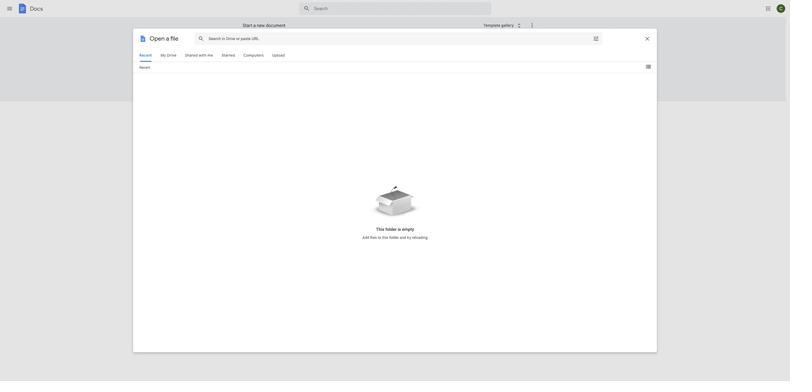 Task type: describe. For each thing, give the bounding box(es) containing it.
2 option from the left
[[284, 33, 323, 95]]

start a new document heading
[[243, 17, 480, 34]]

new
[[257, 23, 265, 28]]

7 option from the left
[[502, 33, 541, 95]]

document
[[266, 23, 286, 28]]

search image
[[301, 3, 312, 14]]

1 option from the left
[[241, 33, 280, 94]]

6 option from the left
[[459, 33, 498, 95]]

docs link
[[17, 3, 43, 15]]

4 option from the left
[[371, 33, 410, 95]]

template gallery button
[[480, 0, 526, 372]]

start a new document
[[243, 23, 286, 28]]

docs
[[30, 5, 43, 12]]

template gallery
[[484, 23, 514, 28]]



Task type: vqa. For each thing, say whether or not it's contained in the screenshot.
Start a new document
yes



Task type: locate. For each thing, give the bounding box(es) containing it.
5 option from the left
[[415, 33, 454, 95]]

None search field
[[299, 2, 491, 15]]

a
[[253, 23, 256, 28]]

list box
[[241, 32, 548, 102]]

template
[[484, 23, 501, 28]]

option
[[241, 33, 280, 94], [284, 33, 323, 95], [328, 33, 367, 95], [371, 33, 410, 95], [415, 33, 454, 95], [459, 33, 498, 95], [502, 33, 541, 95]]

3 option from the left
[[328, 33, 367, 95]]

gallery
[[502, 23, 514, 28]]

start
[[243, 23, 252, 28]]



